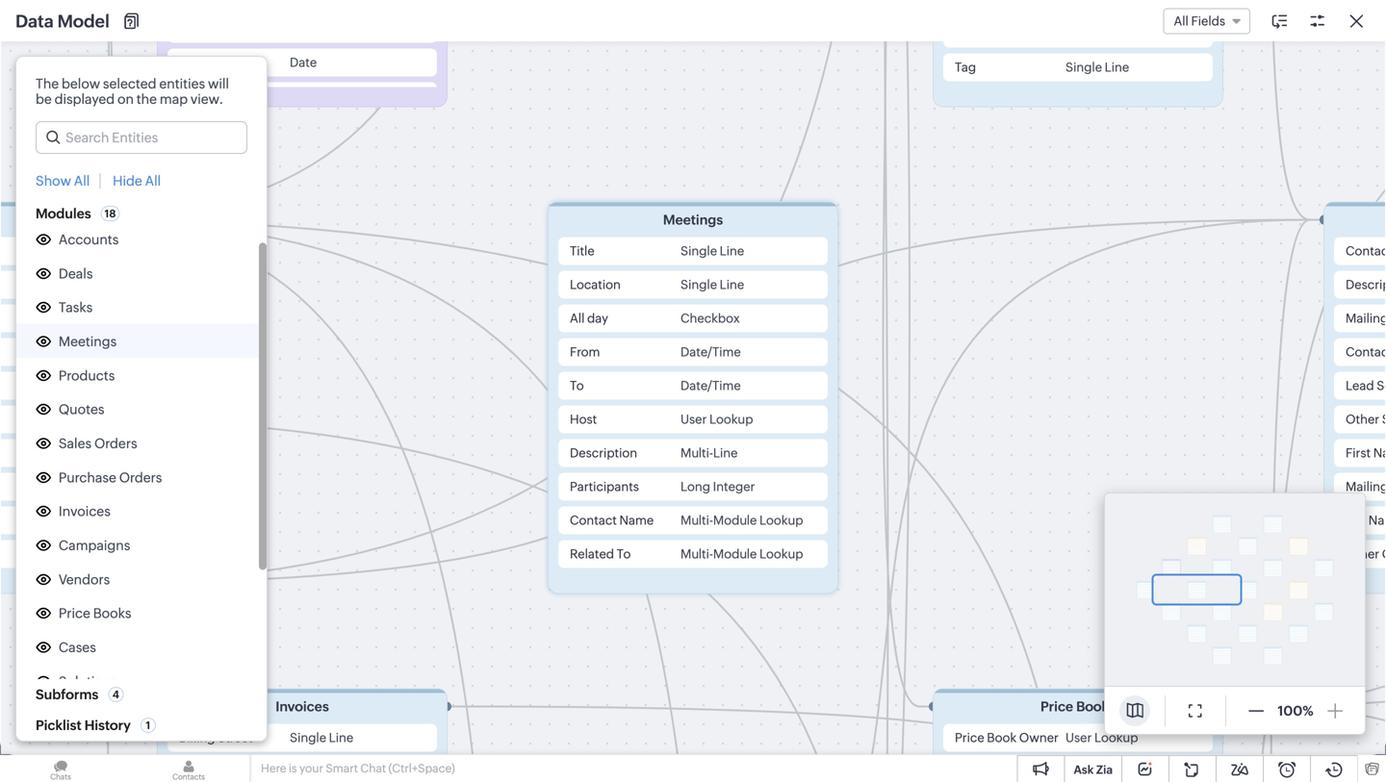 Task type: locate. For each thing, give the bounding box(es) containing it.
data up client
[[46, 599, 76, 615]]

0 horizontal spatial entities
[[159, 76, 205, 91]]

date/time for from
[[681, 345, 741, 360]]

date/time
[[681, 345, 741, 360], [681, 379, 741, 393]]

2 vertical spatial data
[[46, 599, 76, 615]]

0 vertical spatial entities
[[159, 76, 205, 91]]

here is your smart chat (ctrl+space)
[[261, 763, 455, 776]]

line for description
[[713, 446, 738, 461]]

your right is
[[299, 763, 323, 776]]

1 horizontal spatial entities
[[786, 541, 832, 557]]

lookup right model
[[760, 514, 803, 528]]

(ctrl+space)
[[389, 763, 455, 776]]

0 vertical spatial module
[[713, 514, 757, 528]]

2 date from the left
[[290, 55, 317, 70]]

below
[[62, 76, 100, 91]]

price books up client script link
[[59, 606, 131, 622]]

your right of
[[769, 522, 797, 537]]

hub
[[101, 376, 128, 391]]

date up the will
[[226, 55, 253, 70]]

books up the price book owner user lookup
[[1077, 699, 1116, 715]]

0 vertical spatial price
[[59, 606, 90, 622]]

other for other s
[[1346, 413, 1380, 427]]

invoices
[[59, 504, 111, 520], [276, 699, 329, 715]]

first
[[1346, 446, 1371, 461]]

1 vertical spatial meetings
[[59, 334, 117, 350]]

model right open
[[814, 586, 854, 601]]

mailing
[[1346, 311, 1386, 326], [1346, 480, 1386, 494]]

other left c
[[1346, 547, 1380, 562]]

1 vertical spatial price
[[1041, 699, 1074, 715]]

fields
[[1191, 14, 1226, 28]]

and
[[835, 541, 859, 557]]

line
[[1105, 60, 1130, 75], [720, 244, 744, 259], [720, 278, 744, 292], [713, 446, 738, 461], [329, 731, 354, 746]]

setup
[[19, 84, 74, 106]]

1 horizontal spatial date
[[290, 55, 317, 70]]

orders for purchase orders
[[119, 470, 162, 486]]

line for tag
[[1105, 60, 1130, 75]]

0 vertical spatial to
[[570, 379, 584, 393]]

1 date/time from the top
[[681, 345, 741, 360]]

data model visualize the data model of your organisation, understand the complex relationship between the entities and its structures with ease.
[[599, 492, 1037, 557]]

0 horizontal spatial date
[[226, 55, 253, 70]]

open model
[[775, 586, 854, 601]]

other left s
[[1346, 413, 1380, 427]]

1 vertical spatial your
[[299, 763, 323, 776]]

model down vendors
[[79, 599, 119, 615]]

1 contac from the top
[[1346, 244, 1386, 259]]

data model down vendors
[[46, 599, 119, 615]]

1 vertical spatial multi-module lookup
[[681, 547, 803, 562]]

1 multi- from the top
[[681, 446, 713, 461]]

multi- for description
[[681, 446, 713, 461]]

multi-module lookup for related to
[[681, 547, 803, 562]]

0 vertical spatial books
[[93, 606, 131, 622]]

multi- for contact name
[[681, 514, 713, 528]]

0 horizontal spatial price
[[59, 606, 90, 622]]

orders down sdks
[[94, 436, 137, 452]]

multi- up long
[[681, 446, 713, 461]]

selected
[[103, 76, 156, 91]]

entities inside data model visualize the data model of your organisation, understand the complex relationship between the entities and its structures with ease.
[[786, 541, 832, 557]]

circuits link
[[46, 502, 94, 521]]

data up the
[[15, 11, 54, 31]]

to down visualize
[[617, 547, 631, 562]]

s
[[1382, 413, 1386, 427]]

user
[[681, 413, 707, 427], [1066, 731, 1092, 746]]

0 vertical spatial user
[[681, 413, 707, 427]]

the right on at the top of page
[[136, 91, 157, 107]]

2 other from the top
[[1346, 547, 1380, 562]]

all left fields
[[1174, 14, 1189, 28]]

Search Entities text field
[[37, 122, 246, 153]]

1 horizontal spatial meetings
[[663, 212, 723, 228]]

multi-module lookup
[[681, 514, 803, 528], [681, 547, 803, 562]]

1 vertical spatial contac
[[1346, 345, 1386, 360]]

price books
[[59, 606, 131, 622], [1041, 699, 1116, 715]]

price
[[59, 606, 90, 622], [1041, 699, 1074, 715], [955, 731, 985, 746]]

0 horizontal spatial books
[[93, 606, 131, 622]]

1 horizontal spatial price
[[955, 731, 985, 746]]

mailing down descrip
[[1346, 311, 1386, 326]]

line for billing street
[[329, 731, 354, 746]]

multi- down data
[[681, 547, 713, 562]]

1 module from the top
[[713, 514, 757, 528]]

1 vertical spatial data
[[766, 492, 809, 514]]

developer hub region
[[0, 401, 250, 655]]

2 multi- from the top
[[681, 514, 713, 528]]

multi- down long
[[681, 514, 713, 528]]

hide all
[[113, 173, 161, 189]]

price up the price book owner user lookup
[[1041, 699, 1074, 715]]

other c
[[1346, 547, 1386, 562]]

1 vertical spatial price books
[[1041, 699, 1116, 715]]

so
[[1377, 379, 1386, 393]]

0 horizontal spatial your
[[299, 763, 323, 776]]

0 vertical spatial orders
[[94, 436, 137, 452]]

1 vertical spatial entities
[[786, 541, 832, 557]]

will
[[208, 76, 229, 91]]

model up organisation,
[[813, 492, 871, 514]]

1 vertical spatial books
[[1077, 699, 1116, 715]]

purchase
[[59, 470, 116, 486]]

all left day
[[570, 311, 585, 326]]

show
[[36, 173, 71, 189]]

entities
[[159, 76, 205, 91], [786, 541, 832, 557]]

other
[[1346, 413, 1380, 427], [1346, 547, 1380, 562]]

be
[[36, 91, 52, 107]]

0 vertical spatial invoices
[[59, 504, 111, 520]]

0 vertical spatial multi-
[[681, 446, 713, 461]]

tasks
[[59, 300, 93, 315]]

date/time down "checkbox"
[[681, 345, 741, 360]]

location
[[570, 278, 621, 292]]

from
[[570, 345, 600, 360]]

ease.
[[975, 541, 1008, 557]]

functions
[[46, 536, 108, 551]]

of
[[753, 522, 766, 537]]

single line for location
[[681, 278, 744, 292]]

single line for billing street
[[290, 731, 354, 746]]

data model up the
[[15, 11, 110, 31]]

participants
[[570, 480, 639, 494]]

model right logo
[[57, 11, 110, 31]]

1 horizontal spatial to
[[617, 547, 631, 562]]

3 multi- from the top
[[681, 547, 713, 562]]

0 vertical spatial multi-module lookup
[[681, 514, 803, 528]]

variables link
[[46, 470, 103, 489]]

data right "integer"
[[766, 492, 809, 514]]

multi-module lookup up between
[[681, 514, 803, 528]]

2 vertical spatial price
[[955, 731, 985, 746]]

users
[[59, 708, 93, 724]]

&
[[76, 409, 86, 424]]

module down model
[[713, 547, 757, 562]]

1 vertical spatial data model
[[46, 599, 119, 615]]

price up client
[[59, 606, 90, 622]]

data model link
[[46, 597, 119, 617]]

0 vertical spatial date/time
[[681, 345, 741, 360]]

multi- for related to
[[681, 547, 713, 562]]

user up the multi-line
[[681, 413, 707, 427]]

1 multi-module lookup from the top
[[681, 514, 803, 528]]

entities down closing
[[159, 76, 205, 91]]

relationship
[[629, 541, 703, 557]]

multi-
[[681, 446, 713, 461], [681, 514, 713, 528], [681, 547, 713, 562]]

0 vertical spatial price books
[[59, 606, 131, 622]]

developer
[[32, 376, 98, 391]]

2 vertical spatial multi-
[[681, 547, 713, 562]]

0 vertical spatial data model
[[15, 11, 110, 31]]

widgets link
[[46, 566, 98, 585]]

0 vertical spatial other
[[1346, 413, 1380, 427]]

data
[[680, 522, 708, 537]]

module
[[713, 514, 757, 528], [713, 547, 757, 562]]

host
[[570, 413, 597, 427]]

1 horizontal spatial invoices
[[276, 699, 329, 715]]

1 horizontal spatial price books
[[1041, 699, 1116, 715]]

data
[[15, 11, 54, 31], [766, 492, 809, 514], [46, 599, 76, 615]]

contact name
[[570, 514, 654, 528]]

2 date/time from the top
[[681, 379, 741, 393]]

2 multi-module lookup from the top
[[681, 547, 803, 562]]

to
[[570, 379, 584, 393], [617, 547, 631, 562]]

0 vertical spatial mailing
[[1346, 311, 1386, 326]]

2 mailing from the top
[[1346, 480, 1386, 494]]

date right closing date
[[290, 55, 317, 70]]

1 vertical spatial orders
[[119, 470, 162, 486]]

0 horizontal spatial user
[[681, 413, 707, 427]]

contac up lead so
[[1346, 345, 1386, 360]]

0 vertical spatial your
[[769, 522, 797, 537]]

the
[[136, 91, 157, 107], [657, 522, 677, 537], [960, 522, 980, 537], [763, 541, 784, 557]]

2 contac from the top
[[1346, 345, 1386, 360]]

integer
[[713, 480, 755, 494]]

to up host
[[570, 379, 584, 393]]

module up between
[[713, 514, 757, 528]]

all
[[1174, 14, 1189, 28], [74, 173, 90, 189], [145, 173, 161, 189], [570, 311, 585, 326]]

18
[[105, 208, 116, 220]]

visualize
[[599, 522, 654, 537]]

complex
[[983, 522, 1037, 537]]

module for related to
[[713, 547, 757, 562]]

help
[[1303, 100, 1333, 116]]

0 horizontal spatial invoices
[[59, 504, 111, 520]]

invoices up is
[[276, 699, 329, 715]]

orders for sales orders
[[94, 436, 137, 452]]

user up ask
[[1066, 731, 1092, 746]]

here
[[261, 763, 286, 776]]

street
[[218, 731, 253, 746]]

contac up descrip
[[1346, 244, 1386, 259]]

1 other from the top
[[1346, 413, 1380, 427]]

script
[[86, 631, 124, 646]]

multi-module lookup down model
[[681, 547, 803, 562]]

1 vertical spatial user
[[1066, 731, 1092, 746]]

single for location
[[681, 278, 717, 292]]

0 vertical spatial data
[[15, 11, 54, 31]]

the down of
[[763, 541, 784, 557]]

books up "script"
[[93, 606, 131, 622]]

the inside 'the below selected entities will be displayed on the map view.'
[[136, 91, 157, 107]]

apis & sdks link
[[46, 407, 121, 426]]

entities inside 'the below selected entities will be displayed on the map view.'
[[159, 76, 205, 91]]

ask zia
[[1074, 764, 1113, 777]]

single for tag
[[1066, 60, 1102, 75]]

1 vertical spatial other
[[1346, 547, 1380, 562]]

date/time for to
[[681, 379, 741, 393]]

1 vertical spatial module
[[713, 547, 757, 562]]

0 vertical spatial contac
[[1346, 244, 1386, 259]]

1 horizontal spatial your
[[769, 522, 797, 537]]

invoices up functions
[[59, 504, 111, 520]]

contac
[[1346, 244, 1386, 259], [1346, 345, 1386, 360]]

1 vertical spatial multi-
[[681, 514, 713, 528]]

1 vertical spatial date/time
[[681, 379, 741, 393]]

day
[[587, 311, 608, 326]]

title
[[570, 244, 595, 259]]

multi-module lookup for contact name
[[681, 514, 803, 528]]

variables
[[46, 472, 103, 488]]

long
[[681, 480, 711, 494]]

single line
[[1066, 60, 1130, 75], [681, 244, 744, 259], [681, 278, 744, 292], [290, 731, 354, 746]]

entities down organisation,
[[786, 541, 832, 557]]

2 module from the top
[[713, 547, 757, 562]]

mailing down first na
[[1346, 480, 1386, 494]]

orders right 'purchase'
[[119, 470, 162, 486]]

map
[[160, 91, 188, 107]]

price left book in the right of the page
[[955, 731, 985, 746]]

1 vertical spatial mailing
[[1346, 480, 1386, 494]]

picklist
[[36, 718, 81, 734]]

is
[[289, 763, 297, 776]]

price books up the price book owner user lookup
[[1041, 699, 1116, 715]]

zia
[[1097, 764, 1113, 777]]

date/time up 'user lookup' at the bottom
[[681, 379, 741, 393]]



Task type: vqa. For each thing, say whether or not it's contained in the screenshot.
The Nov inside the King Jacob Simon King (Sample) Kris Marrier (Sample) $ 60,000.00 Nov 30, 2023
no



Task type: describe. For each thing, give the bounding box(es) containing it.
0 vertical spatial meetings
[[663, 212, 723, 228]]

organisation,
[[799, 522, 882, 537]]

structures
[[879, 541, 942, 557]]

modules
[[36, 206, 91, 221]]

ask
[[1074, 764, 1094, 777]]

data model image
[[626, 191, 1011, 460]]

multi-line
[[681, 446, 738, 461]]

connections link
[[46, 438, 127, 458]]

its
[[862, 541, 876, 557]]

data inside developer hub region
[[46, 599, 76, 615]]

model
[[710, 522, 750, 537]]

closing date
[[179, 55, 253, 70]]

related
[[570, 547, 614, 562]]

data inside data model visualize the data model of your organisation, understand the complex relationship between the entities and its structures with ease.
[[766, 492, 809, 514]]

client script link
[[46, 629, 124, 648]]

1 mailing from the top
[[1346, 311, 1386, 326]]

1 vertical spatial to
[[617, 547, 631, 562]]

line for title
[[720, 244, 744, 259]]

owner
[[1019, 731, 1059, 746]]

campaigns
[[59, 538, 130, 554]]

all day
[[570, 311, 608, 326]]

displayed
[[54, 91, 115, 107]]

price book owner user lookup
[[955, 731, 1138, 746]]

widgets
[[46, 567, 98, 583]]

1
[[146, 720, 150, 732]]

book
[[987, 731, 1017, 746]]

the up with
[[960, 522, 980, 537]]

solutions
[[59, 674, 117, 690]]

first na
[[1346, 446, 1386, 461]]

contact
[[570, 514, 617, 528]]

billing
[[179, 731, 215, 746]]

2 horizontal spatial price
[[1041, 699, 1074, 715]]

history
[[84, 718, 131, 734]]

apis
[[46, 409, 73, 424]]

between
[[705, 541, 760, 557]]

subforms
[[36, 687, 99, 703]]

billing street
[[179, 731, 253, 746]]

crm
[[46, 14, 85, 33]]

the
[[36, 76, 59, 91]]

single line for tag
[[1066, 60, 1130, 75]]

hide
[[113, 173, 142, 189]]

logo image
[[15, 16, 39, 31]]

single for billing street
[[290, 731, 326, 746]]

accounts
[[59, 232, 119, 247]]

on
[[117, 91, 134, 107]]

sdks
[[89, 409, 121, 424]]

model inside button
[[814, 586, 854, 601]]

0 horizontal spatial price books
[[59, 606, 131, 622]]

open
[[775, 586, 811, 601]]

the up relationship
[[657, 522, 677, 537]]

checkbox
[[681, 311, 740, 326]]

full
[[1346, 514, 1366, 528]]

all right the "hide"
[[145, 173, 161, 189]]

1 date from the left
[[226, 55, 253, 70]]

functions link
[[46, 534, 108, 553]]

c
[[1382, 547, 1386, 562]]

full nam
[[1346, 514, 1386, 528]]

sales orders
[[59, 436, 137, 452]]

1 horizontal spatial user
[[1066, 731, 1092, 746]]

picklist history
[[36, 718, 131, 734]]

profile image
[[1300, 8, 1331, 39]]

line for location
[[720, 278, 744, 292]]

0 horizontal spatial meetings
[[59, 334, 117, 350]]

view.
[[191, 91, 223, 107]]

model inside data model visualize the data model of your organisation, understand the complex relationship between the entities and its structures with ease.
[[813, 492, 871, 514]]

your inside data model visualize the data model of your organisation, understand the complex relationship between the entities and its structures with ease.
[[769, 522, 797, 537]]

open model button
[[756, 578, 873, 609]]

with
[[945, 541, 972, 557]]

all up contacts
[[74, 173, 90, 189]]

home link
[[93, 0, 162, 47]]

chats image
[[0, 756, 121, 783]]

deals
[[59, 266, 93, 281]]

lookup down of
[[760, 547, 803, 562]]

module for contact name
[[713, 514, 757, 528]]

lookup up zia
[[1095, 731, 1138, 746]]

contacts image
[[128, 756, 249, 783]]

home
[[108, 16, 146, 31]]

purchase orders
[[59, 470, 162, 486]]

developer hub button
[[0, 365, 250, 401]]

all fields
[[1174, 14, 1226, 28]]

name
[[620, 514, 654, 528]]

client
[[46, 631, 83, 646]]

1 horizontal spatial books
[[1077, 699, 1116, 715]]

lookup up the multi-line
[[710, 413, 753, 427]]

client script
[[46, 631, 124, 646]]

the below selected entities will be displayed on the map view.
[[36, 76, 229, 107]]

nam
[[1369, 514, 1386, 528]]

model inside developer hub region
[[79, 599, 119, 615]]

quotes
[[59, 402, 105, 418]]

single line for title
[[681, 244, 744, 259]]

other s
[[1346, 413, 1386, 427]]

user lookup
[[681, 413, 753, 427]]

1 vertical spatial invoices
[[276, 699, 329, 715]]

chat
[[360, 763, 386, 776]]

0 horizontal spatial to
[[570, 379, 584, 393]]

developer hub
[[32, 376, 128, 391]]

apis & sdks
[[46, 409, 121, 424]]

profile element
[[1288, 0, 1342, 47]]

data model inside developer hub region
[[46, 599, 119, 615]]

smart
[[326, 763, 358, 776]]

single for title
[[681, 244, 717, 259]]

other for other c
[[1346, 547, 1380, 562]]

products
[[59, 368, 115, 384]]

4
[[112, 689, 119, 701]]

description
[[570, 446, 638, 461]]

understand
[[884, 522, 957, 537]]

crm link
[[15, 14, 85, 33]]



